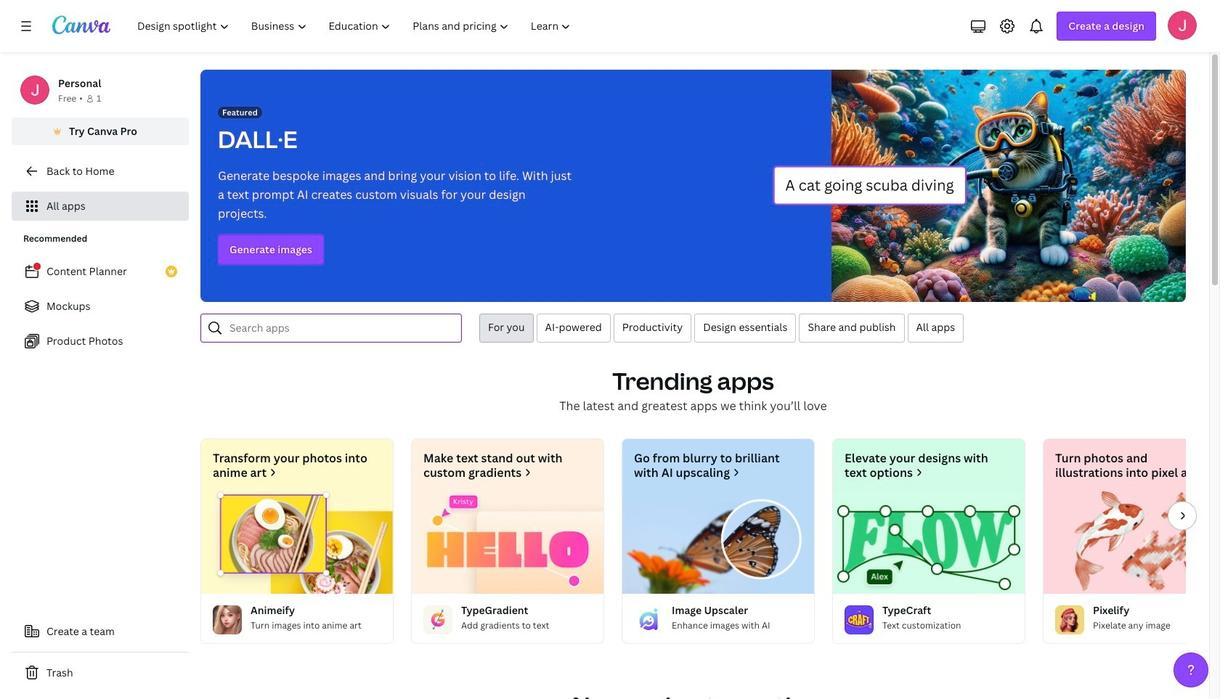 Task type: locate. For each thing, give the bounding box(es) containing it.
0 vertical spatial typecraft image
[[833, 492, 1025, 594]]

typegradient image
[[412, 492, 604, 594], [423, 606, 452, 635]]

0 vertical spatial animeify image
[[201, 492, 393, 594]]

0 vertical spatial typegradient image
[[412, 492, 604, 594]]

1 vertical spatial typecraft image
[[845, 606, 874, 635]]

image upscaler image
[[622, 492, 814, 594], [634, 606, 663, 635]]

animeify image
[[201, 492, 393, 594], [213, 606, 242, 635]]

typecraft image
[[833, 492, 1025, 594], [845, 606, 874, 635]]

pixelify image
[[1044, 492, 1220, 594], [1055, 606, 1084, 635]]

1 vertical spatial animeify image
[[213, 606, 242, 635]]

0 vertical spatial pixelify image
[[1044, 492, 1220, 594]]

0 vertical spatial image upscaler image
[[622, 492, 814, 594]]

list
[[12, 257, 189, 356]]



Task type: describe. For each thing, give the bounding box(es) containing it.
1 vertical spatial typegradient image
[[423, 606, 452, 635]]

james peterson image
[[1168, 11, 1197, 40]]

Input field to search for apps search field
[[230, 314, 452, 342]]

an image with a cursor next to a text box containing the prompt "a cat going scuba diving" to generate an image. the generated image of a cat doing scuba diving is behind the text box. image
[[773, 70, 1186, 302]]

top level navigation element
[[128, 12, 584, 41]]

1 vertical spatial pixelify image
[[1055, 606, 1084, 635]]

1 vertical spatial image upscaler image
[[634, 606, 663, 635]]



Task type: vqa. For each thing, say whether or not it's contained in the screenshot.
the bottommost Animeify Image
yes



